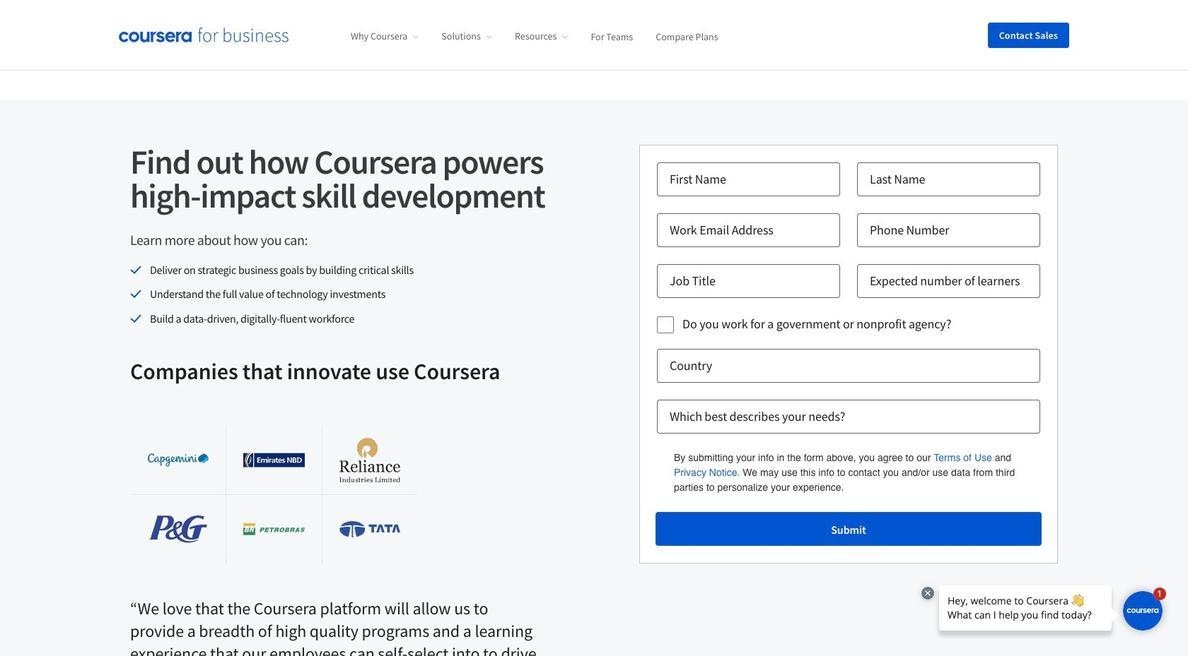 Task type: locate. For each thing, give the bounding box(es) containing it.
Last Name text field
[[857, 163, 1040, 197]]

capgemini logo image
[[148, 454, 209, 468]]

First Name text field
[[657, 163, 840, 197]]

None checkbox
[[657, 317, 674, 334]]

Country Code + Phone Number telephone field
[[857, 213, 1040, 247]]

tata logo image
[[339, 522, 400, 538]]



Task type: describe. For each thing, give the bounding box(es) containing it.
reliance logo image
[[339, 439, 400, 483]]

coursera for business image
[[119, 28, 289, 42]]

p&g logo image
[[149, 516, 207, 544]]

petrobras logo image
[[243, 524, 305, 536]]

Work Email Address email field
[[657, 213, 840, 247]]

emirates logo image
[[243, 453, 305, 468]]

Job Title text field
[[657, 264, 840, 298]]



Task type: vqa. For each thing, say whether or not it's contained in the screenshot.
Reliance logo
yes



